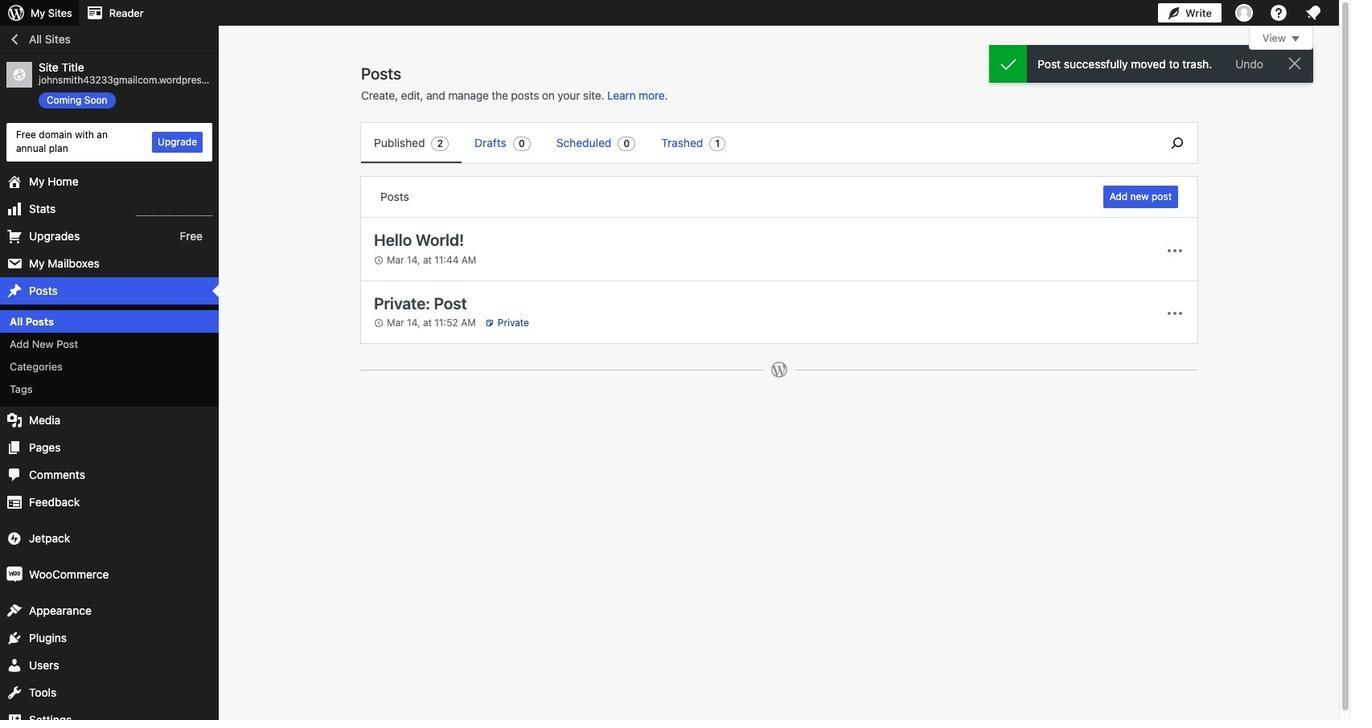 Task type: describe. For each thing, give the bounding box(es) containing it.
2 img image from the top
[[6, 567, 23, 584]]

help image
[[1269, 3, 1289, 23]]

notice status
[[990, 45, 1314, 83]]

highest hourly views 0 image
[[136, 206, 212, 216]]

dismiss image
[[1286, 54, 1305, 73]]

1 img image from the top
[[6, 531, 23, 547]]

manage your notifications image
[[1304, 3, 1323, 23]]

open search image
[[1158, 134, 1198, 153]]



Task type: locate. For each thing, give the bounding box(es) containing it.
closed image
[[1292, 36, 1300, 42]]

0 vertical spatial img image
[[6, 531, 23, 547]]

toggle menu image
[[1166, 241, 1185, 260]]

my profile image
[[1236, 4, 1253, 22]]

1 vertical spatial img image
[[6, 567, 23, 584]]

main content
[[360, 26, 1314, 395]]

toggle menu image
[[1166, 304, 1185, 324]]

img image
[[6, 531, 23, 547], [6, 567, 23, 584]]

menu
[[361, 123, 1150, 163]]

None search field
[[1158, 123, 1198, 163]]



Task type: vqa. For each thing, say whether or not it's contained in the screenshot.
Dismiss Domain Name Promotion icon
no



